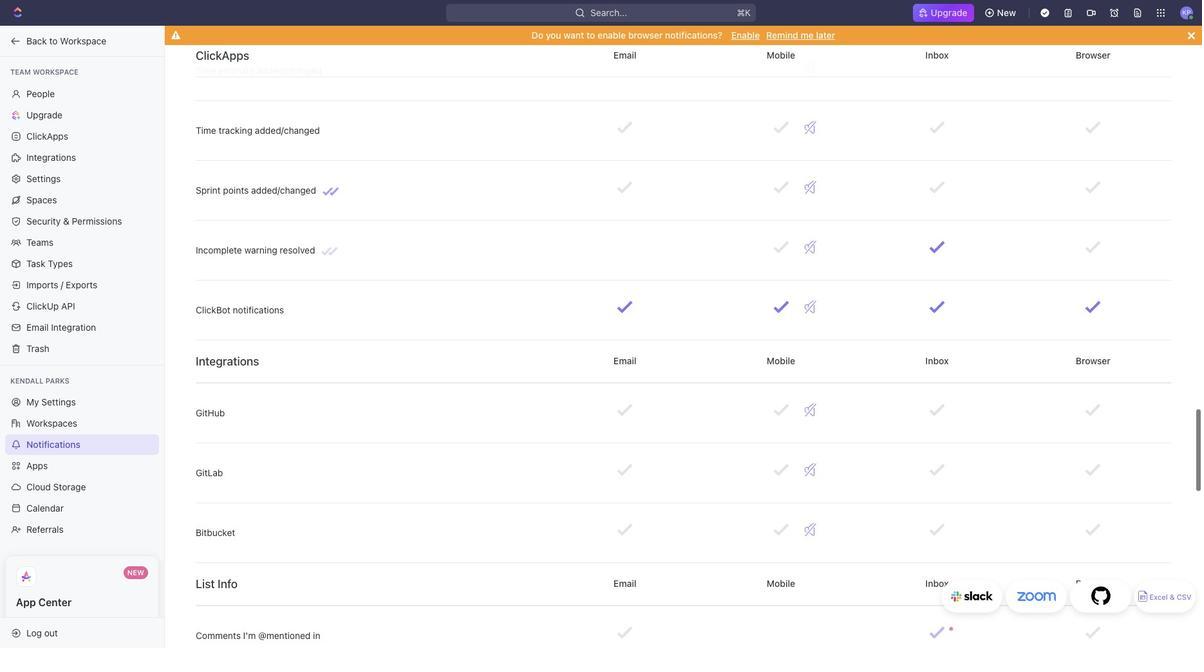 Task type: locate. For each thing, give the bounding box(es) containing it.
1 vertical spatial settings
[[41, 397, 76, 408]]

5 off image from the top
[[805, 463, 817, 476]]

1 vertical spatial added/changed
[[255, 124, 320, 135]]

added/changed
[[257, 64, 322, 75], [255, 124, 320, 135], [251, 184, 316, 195]]

upgrade link left new button
[[913, 4, 975, 22]]

resolved
[[280, 244, 315, 255]]

storage
[[53, 482, 86, 493]]

notifications
[[233, 304, 284, 315]]

0 horizontal spatial to
[[49, 35, 58, 46]]

0 vertical spatial time
[[196, 64, 216, 75]]

upgrade link
[[913, 4, 975, 22], [5, 105, 159, 125]]

workspace
[[60, 35, 106, 46], [33, 68, 79, 76]]

0 horizontal spatial upgrade link
[[5, 105, 159, 125]]

2 time from the top
[[196, 124, 216, 135]]

browser for list info
[[1074, 578, 1114, 589]]

2 mobile from the top
[[765, 355, 798, 366]]

settings inside my settings link
[[41, 397, 76, 408]]

exports
[[66, 279, 97, 290]]

clickapps up the estimate
[[196, 49, 249, 62]]

spaces link
[[5, 190, 159, 210]]

enable
[[598, 30, 626, 41]]

1 vertical spatial mobile
[[765, 355, 798, 366]]

off image
[[805, 61, 817, 73], [805, 300, 817, 313]]

want
[[564, 30, 585, 41]]

0 vertical spatial mobile
[[765, 50, 798, 60]]

1 vertical spatial off image
[[805, 300, 817, 313]]

3 inbox from the top
[[924, 578, 952, 589]]

search...
[[591, 7, 628, 18]]

clickapps up integrations link
[[26, 130, 68, 141]]

1 vertical spatial time
[[196, 124, 216, 135]]

0 vertical spatial workspace
[[60, 35, 106, 46]]

mobile for list info
[[765, 578, 798, 589]]

0 vertical spatial new
[[998, 7, 1017, 18]]

to
[[587, 30, 595, 41], [49, 35, 58, 46]]

to right back
[[49, 35, 58, 46]]

notifications link
[[5, 435, 159, 455]]

upgrade left new button
[[931, 7, 968, 18]]

1 vertical spatial upgrade
[[26, 109, 62, 120]]

0 horizontal spatial new
[[127, 569, 144, 577]]

0 vertical spatial added/changed
[[257, 64, 322, 75]]

sprint points added/changed
[[196, 184, 316, 195]]

integrations down clickbot notifications on the top
[[196, 354, 259, 368]]

mobile for integrations
[[765, 355, 798, 366]]

settings down parks
[[41, 397, 76, 408]]

task
[[26, 258, 45, 269]]

2 vertical spatial mobile
[[765, 578, 798, 589]]

clickbot
[[196, 304, 231, 315]]

in
[[313, 630, 321, 641]]

time
[[196, 64, 216, 75], [196, 124, 216, 135]]

list
[[196, 577, 215, 590]]

email
[[612, 50, 639, 60], [26, 322, 49, 333], [612, 355, 639, 366], [612, 578, 639, 589]]

upgrade
[[931, 7, 968, 18], [26, 109, 62, 120]]

& left the 'csv'
[[1170, 594, 1176, 602]]

time left tracking
[[196, 124, 216, 135]]

my settings link
[[5, 392, 159, 413]]

referrals
[[26, 524, 64, 535]]

0 vertical spatial inbox
[[924, 50, 952, 60]]

off image for bitbucket
[[805, 523, 817, 536]]

inbox for integrations
[[924, 355, 952, 366]]

bitbucket
[[196, 527, 235, 538]]

to right want
[[587, 30, 595, 41]]

&
[[63, 216, 69, 226], [1170, 594, 1176, 602]]

2 vertical spatial added/changed
[[251, 184, 316, 195]]

0 vertical spatial integrations
[[26, 152, 76, 163]]

calendar link
[[5, 499, 159, 519]]

3 mobile from the top
[[765, 578, 798, 589]]

1 horizontal spatial &
[[1170, 594, 1176, 602]]

cloud
[[26, 482, 51, 493]]

clickup
[[26, 301, 59, 312]]

4 off image from the top
[[805, 403, 817, 416]]

added/changed right the estimate
[[257, 64, 322, 75]]

0 horizontal spatial clickapps
[[26, 130, 68, 141]]

0 horizontal spatial &
[[63, 216, 69, 226]]

security
[[26, 216, 61, 226]]

team workspace
[[10, 68, 79, 76]]

1 off image from the top
[[805, 61, 817, 73]]

1 horizontal spatial upgrade
[[931, 7, 968, 18]]

people
[[26, 88, 55, 99]]

2 vertical spatial inbox
[[924, 578, 952, 589]]

off image for time tracking added/changed
[[805, 120, 817, 133]]

teams link
[[5, 232, 159, 253]]

task types
[[26, 258, 73, 269]]

clickapps
[[196, 49, 249, 62], [26, 130, 68, 141]]

github
[[196, 407, 225, 418]]

2 inbox from the top
[[924, 355, 952, 366]]

log out
[[26, 628, 58, 639]]

settings inside settings link
[[26, 173, 61, 184]]

added/changed right points
[[251, 184, 316, 195]]

upgrade down people
[[26, 109, 62, 120]]

0 vertical spatial &
[[63, 216, 69, 226]]

& right security
[[63, 216, 69, 226]]

to inside button
[[49, 35, 58, 46]]

off image for time estimate added/changed
[[805, 61, 817, 73]]

1 vertical spatial inbox
[[924, 355, 952, 366]]

added/changed right tracking
[[255, 124, 320, 135]]

integrations
[[26, 152, 76, 163], [196, 354, 259, 368]]

1 vertical spatial browser
[[1074, 355, 1114, 366]]

1 time from the top
[[196, 64, 216, 75]]

api
[[61, 301, 75, 312]]

kendall
[[10, 377, 44, 385]]

added/changed for time tracking added/changed
[[255, 124, 320, 135]]

upgrade link down "people" link
[[5, 105, 159, 125]]

teams
[[26, 237, 53, 248]]

1 vertical spatial &
[[1170, 594, 1176, 602]]

clickapps link
[[5, 126, 159, 147]]

1 horizontal spatial upgrade link
[[913, 4, 975, 22]]

security & permissions
[[26, 216, 122, 226]]

kendall parks
[[10, 377, 69, 385]]

security & permissions link
[[5, 211, 159, 232]]

clickup api
[[26, 301, 75, 312]]

1 vertical spatial upgrade link
[[5, 105, 159, 125]]

3 browser from the top
[[1074, 578, 1114, 589]]

1 horizontal spatial new
[[998, 7, 1017, 18]]

2 vertical spatial browser
[[1074, 578, 1114, 589]]

out
[[44, 628, 58, 639]]

new
[[998, 7, 1017, 18], [127, 569, 144, 577]]

browser
[[1074, 50, 1114, 60], [1074, 355, 1114, 366], [1074, 578, 1114, 589]]

0 vertical spatial settings
[[26, 173, 61, 184]]

parks
[[46, 377, 69, 385]]

2 browser from the top
[[1074, 355, 1114, 366]]

1 vertical spatial new
[[127, 569, 144, 577]]

types
[[48, 258, 73, 269]]

back to workspace
[[26, 35, 106, 46]]

integrations down clickapps link
[[26, 152, 76, 163]]

workspace up people
[[33, 68, 79, 76]]

0 vertical spatial clickapps
[[196, 49, 249, 62]]

app center
[[16, 597, 72, 609]]

0 vertical spatial browser
[[1074, 50, 1114, 60]]

settings up spaces on the top
[[26, 173, 61, 184]]

0 vertical spatial off image
[[805, 61, 817, 73]]

inbox
[[924, 50, 952, 60], [924, 355, 952, 366], [924, 578, 952, 589]]

off image for github
[[805, 403, 817, 416]]

6 off image from the top
[[805, 523, 817, 536]]

1 off image from the top
[[805, 120, 817, 133]]

workspace right back
[[60, 35, 106, 46]]

apps link
[[5, 456, 159, 477]]

referrals link
[[5, 520, 159, 541]]

1 browser from the top
[[1074, 50, 1114, 60]]

1 horizontal spatial integrations
[[196, 354, 259, 368]]

2 off image from the top
[[805, 300, 817, 313]]

people link
[[5, 83, 159, 104]]

excel & csv
[[1150, 594, 1192, 602]]

back
[[26, 35, 47, 46]]

time left the estimate
[[196, 64, 216, 75]]

off image
[[805, 120, 817, 133], [805, 180, 817, 193], [805, 240, 817, 253], [805, 403, 817, 416], [805, 463, 817, 476], [805, 523, 817, 536]]



Task type: vqa. For each thing, say whether or not it's contained in the screenshot.
WEDNESDAY
no



Task type: describe. For each thing, give the bounding box(es) containing it.
workspaces
[[26, 418, 77, 429]]

new inside new button
[[998, 7, 1017, 18]]

imports / exports link
[[5, 275, 159, 295]]

spaces
[[26, 194, 57, 205]]

incomplete
[[196, 244, 242, 255]]

my settings
[[26, 397, 76, 408]]

excel & csv link
[[1135, 581, 1196, 613]]

time tracking added/changed
[[196, 124, 320, 135]]

log out button
[[5, 623, 153, 644]]

later
[[817, 30, 836, 41]]

integrations link
[[5, 147, 159, 168]]

& for csv
[[1170, 594, 1176, 602]]

time for time estimate added/changed
[[196, 64, 216, 75]]

list info
[[196, 577, 238, 590]]

calendar
[[26, 503, 64, 514]]

i'm
[[243, 630, 256, 641]]

3 off image from the top
[[805, 240, 817, 253]]

log
[[26, 628, 42, 639]]

0 vertical spatial upgrade
[[931, 7, 968, 18]]

off image for gitlab
[[805, 463, 817, 476]]

sprint
[[196, 184, 221, 195]]

imports / exports
[[26, 279, 97, 290]]

app
[[16, 597, 36, 609]]

time estimate added/changed
[[196, 64, 322, 75]]

do you want to enable browser notifications? enable remind me later
[[532, 30, 836, 41]]

& for permissions
[[63, 216, 69, 226]]

0 horizontal spatial upgrade
[[26, 109, 62, 120]]

⌘k
[[737, 7, 751, 18]]

inbox for list info
[[924, 578, 952, 589]]

points
[[223, 184, 249, 195]]

1 vertical spatial workspace
[[33, 68, 79, 76]]

incomplete warning resolved
[[196, 244, 315, 255]]

added/changed for sprint points added/changed
[[251, 184, 316, 195]]

browser
[[629, 30, 663, 41]]

1 horizontal spatial to
[[587, 30, 595, 41]]

time for time tracking added/changed
[[196, 124, 216, 135]]

trash
[[26, 343, 49, 354]]

notifications
[[26, 439, 81, 450]]

me
[[801, 30, 814, 41]]

remind
[[767, 30, 799, 41]]

estimate
[[219, 64, 255, 75]]

comments i'm @mentioned in
[[196, 630, 321, 641]]

new button
[[980, 3, 1024, 23]]

@mentioned
[[258, 630, 311, 641]]

imports
[[26, 279, 58, 290]]

0 horizontal spatial integrations
[[26, 152, 76, 163]]

enable
[[732, 30, 760, 41]]

gitlab
[[196, 467, 223, 478]]

integration
[[51, 322, 96, 333]]

cloud storage
[[26, 482, 86, 493]]

workspaces link
[[5, 414, 159, 434]]

workspace inside button
[[60, 35, 106, 46]]

1 vertical spatial clickapps
[[26, 130, 68, 141]]

team
[[10, 68, 31, 76]]

2 off image from the top
[[805, 180, 817, 193]]

do
[[532, 30, 544, 41]]

permissions
[[72, 216, 122, 226]]

trash link
[[5, 339, 159, 359]]

1 inbox from the top
[[924, 50, 952, 60]]

tracking
[[219, 124, 253, 135]]

you
[[546, 30, 562, 41]]

0 vertical spatial upgrade link
[[913, 4, 975, 22]]

kp button
[[1177, 3, 1198, 23]]

my
[[26, 397, 39, 408]]

back to workspace button
[[5, 31, 153, 51]]

browser for clickapps
[[1074, 50, 1114, 60]]

center
[[38, 597, 72, 609]]

1 horizontal spatial clickapps
[[196, 49, 249, 62]]

email integration link
[[5, 317, 159, 338]]

1 vertical spatial integrations
[[196, 354, 259, 368]]

email integration
[[26, 322, 96, 333]]

clickbot notifications
[[196, 304, 284, 315]]

apps
[[26, 461, 48, 472]]

info
[[218, 577, 238, 590]]

1 mobile from the top
[[765, 50, 798, 60]]

kp
[[1183, 9, 1192, 16]]

notifications?
[[665, 30, 723, 41]]

cloud storage link
[[5, 477, 159, 498]]

/
[[61, 279, 63, 290]]

comments
[[196, 630, 241, 641]]

clickup api link
[[5, 296, 159, 317]]

settings link
[[5, 168, 159, 189]]

excel
[[1150, 594, 1168, 602]]

csv
[[1178, 594, 1192, 602]]

warning
[[245, 244, 277, 255]]

added/changed for time estimate added/changed
[[257, 64, 322, 75]]

off image for clickbot notifications
[[805, 300, 817, 313]]

task types link
[[5, 254, 159, 274]]



